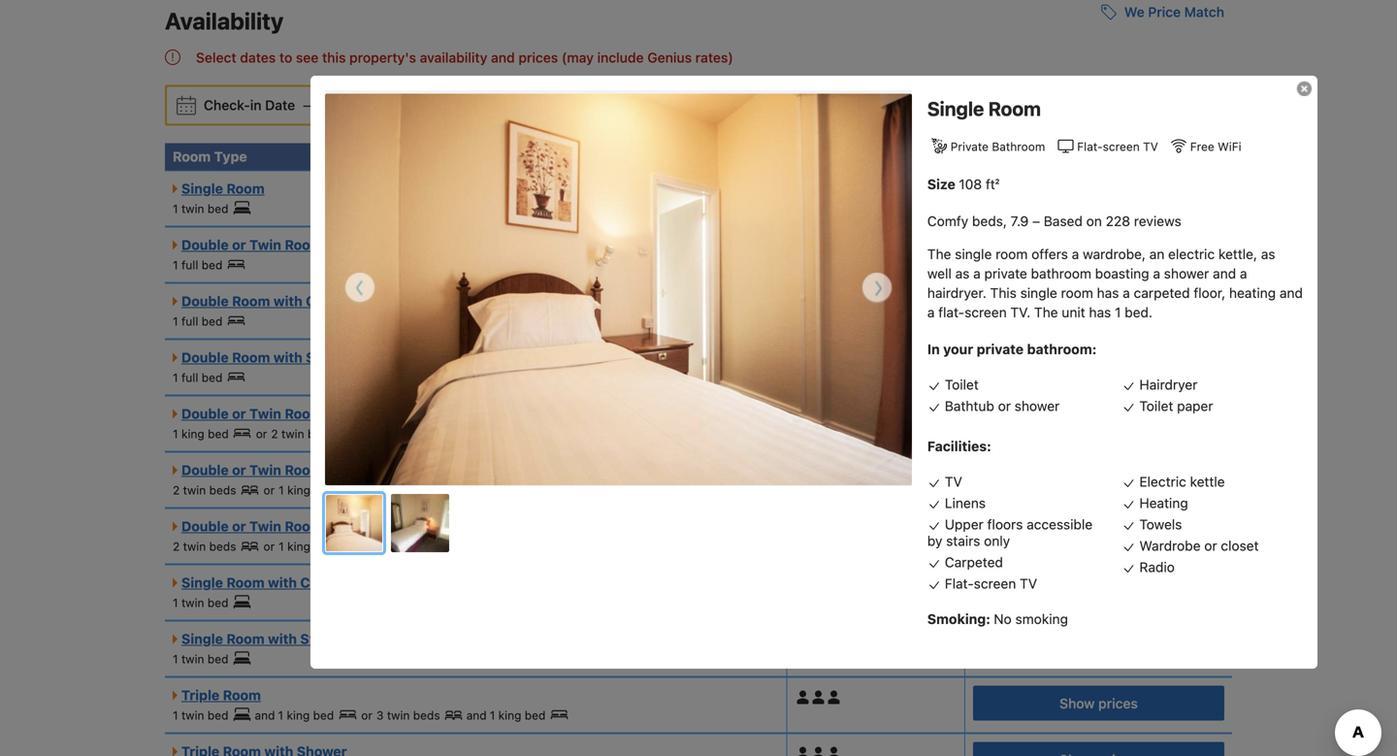 Task type: locate. For each thing, give the bounding box(es) containing it.
1 vertical spatial flat-
[[945, 576, 974, 592]]

single down beds,
[[955, 246, 992, 262]]

228
[[1106, 213, 1131, 229]]

twin up double room with courtyard view link
[[250, 237, 281, 253]]

4 1 twin bed from the top
[[173, 709, 229, 722]]

2 twin from the top
[[250, 406, 281, 422]]

1 vertical spatial 2
[[173, 483, 180, 497]]

1 vertical spatial room
[[1061, 285, 1094, 301]]

1 horizontal spatial shower
[[1165, 266, 1210, 282]]

1 twin from the top
[[250, 237, 281, 253]]

2 twin beds down double or twin room with courtyard view link
[[271, 427, 335, 441]]

1 vertical spatial has
[[1089, 305, 1112, 321]]

room down 7.9
[[996, 246, 1028, 262]]

full for double or twin room
[[181, 258, 198, 272]]

1 horizontal spatial the
[[1035, 305, 1059, 321]]

courtyard for double room with courtyard view
[[306, 293, 374, 309]]

2 twin beds
[[271, 427, 335, 441], [173, 483, 236, 497], [173, 540, 236, 553]]

beds down double or twin room with courtyard view
[[308, 427, 335, 441]]

with up double or twin room with shower
[[326, 406, 355, 422]]

stairs
[[947, 533, 981, 549]]

0 vertical spatial tv
[[1144, 140, 1159, 154]]

availability
[[420, 49, 488, 65]]

check- right —
[[323, 97, 369, 113]]

single up private
[[928, 97, 985, 120]]

0 vertical spatial as
[[1262, 246, 1276, 262]]

single room link
[[173, 180, 265, 197]]

full up double room with street view link
[[181, 314, 198, 328]]

screen down 'carpeted'
[[974, 576, 1017, 592]]

double or twin room
[[182, 237, 323, 253]]

wifi
[[1218, 140, 1242, 154]]

double for double or twin room
[[182, 237, 229, 253]]

0 horizontal spatial as
[[956, 266, 970, 282]]

room up triple room
[[227, 631, 265, 647]]

0 vertical spatial has
[[1097, 285, 1120, 301]]

screen up 228 on the right
[[1103, 140, 1140, 154]]

108
[[959, 176, 982, 192]]

0 vertical spatial courtyard
[[306, 293, 374, 309]]

twin up "double or twin room with street view" link
[[250, 462, 281, 478]]

double or twin room with street view link
[[173, 518, 436, 534]]

street down shower
[[359, 518, 400, 534]]

0 vertical spatial room
[[996, 246, 1028, 262]]

by
[[928, 533, 943, 549]]

toilet up bathtub
[[945, 377, 979, 393]]

as up the hairdryer.
[[956, 266, 970, 282]]

0 vertical spatial private
[[985, 266, 1028, 282]]

courtyard up shower
[[359, 406, 427, 422]]

0 vertical spatial street
[[306, 349, 348, 365]]

tv up linens
[[945, 474, 963, 490]]

1 twin bed for single room with courtyard view
[[173, 596, 229, 610]]

1 vertical spatial single
[[1021, 285, 1058, 301]]

1 full from the top
[[181, 258, 198, 272]]

0 vertical spatial toilet
[[945, 377, 979, 393]]

king for double or twin room with street view
[[287, 540, 311, 553]]

0 horizontal spatial the
[[928, 246, 952, 262]]

full
[[181, 258, 198, 272], [181, 314, 198, 328], [181, 371, 198, 384]]

check- down select
[[204, 97, 250, 113]]

2 twin beds down double or twin room with shower link
[[173, 483, 236, 497]]

a up bathroom
[[1072, 246, 1080, 262]]

search button
[[887, 87, 978, 124]]

0 vertical spatial 2
[[271, 427, 278, 441]]

or down double room with street view link
[[232, 406, 246, 422]]

double or twin room with street view
[[182, 518, 436, 534]]

room type
[[173, 148, 247, 164]]

private right the your
[[977, 341, 1024, 357]]

out
[[369, 97, 390, 113]]

twin down double room with street view link
[[250, 406, 281, 422]]

1 full bed down double or twin room 'link'
[[173, 258, 223, 272]]

twin for double or twin room
[[250, 237, 281, 253]]

2 horizontal spatial tv
[[1144, 140, 1159, 154]]

street for single room with street view
[[300, 631, 342, 647]]

single up single room with street view link
[[182, 575, 223, 591]]

room
[[989, 97, 1041, 120], [173, 148, 211, 164], [227, 180, 265, 197], [285, 237, 323, 253], [232, 293, 270, 309], [232, 349, 270, 365], [285, 406, 323, 422], [285, 462, 323, 478], [285, 518, 323, 534], [227, 575, 265, 591], [227, 631, 265, 647], [223, 687, 261, 703]]

room right 'triple'
[[223, 687, 261, 703]]

4 twin from the top
[[250, 518, 281, 534]]

1 vertical spatial screen
[[965, 305, 1007, 321]]

shower down electric
[[1165, 266, 1210, 282]]

a left the flat-
[[928, 305, 935, 321]]

1 horizontal spatial flat-screen tv
[[1078, 140, 1159, 154]]

3 full from the top
[[181, 371, 198, 384]]

0 horizontal spatial single room
[[182, 180, 265, 197]]

full down double room with street view link
[[181, 371, 198, 384]]

0 horizontal spatial tv
[[945, 474, 963, 490]]

or down double or twin room with shower link
[[264, 483, 275, 497]]

1 1 full bed from the top
[[173, 258, 223, 272]]

flat-screen tv
[[1078, 140, 1159, 154], [945, 576, 1038, 592]]

1 full bed down double room with street view link
[[173, 371, 223, 384]]

accessible
[[1027, 517, 1093, 533]]

room
[[996, 246, 1028, 262], [1061, 285, 1094, 301]]

search
[[910, 97, 955, 113]]

with
[[274, 293, 303, 309], [274, 349, 303, 365], [326, 406, 355, 422], [326, 462, 355, 478], [326, 518, 355, 534], [268, 575, 297, 591], [268, 631, 297, 647]]

twin
[[181, 202, 204, 215], [281, 427, 304, 441], [183, 483, 206, 497], [183, 540, 206, 553], [181, 596, 204, 610], [181, 652, 204, 666], [181, 709, 204, 722], [387, 709, 410, 722]]

double for double or twin room with courtyard view
[[182, 406, 229, 422]]

property's
[[350, 49, 416, 65]]

flat-
[[939, 305, 965, 321]]

tv
[[1144, 140, 1159, 154], [945, 474, 963, 490], [1020, 576, 1038, 592]]

radio
[[1140, 559, 1175, 575]]

3 twin from the top
[[250, 462, 281, 478]]

1 horizontal spatial date
[[394, 97, 424, 113]]

1 date from the left
[[265, 97, 295, 113]]

or down "double or twin room with street view" link
[[264, 540, 275, 553]]

check-in date — check-out date
[[204, 97, 424, 113]]

2 double from the top
[[182, 293, 229, 309]]

single up tv.
[[1021, 285, 1058, 301]]

private
[[985, 266, 1028, 282], [977, 341, 1024, 357]]

6 double from the top
[[182, 518, 229, 534]]

1 vertical spatial 1 full bed
[[173, 314, 223, 328]]

0 horizontal spatial shower
[[1015, 398, 1060, 414]]

0 horizontal spatial flat-screen tv
[[945, 576, 1038, 592]]

1 vertical spatial ​
[[994, 611, 994, 627]]

twin for double or twin room with shower
[[250, 462, 281, 478]]

smoking:
[[928, 611, 991, 627]]

date right 'out'
[[394, 97, 424, 113]]

2 vertical spatial courtyard
[[300, 575, 368, 591]]

​ right smoking:
[[994, 611, 994, 627]]

view for single room with courtyard view
[[372, 575, 404, 591]]

1 vertical spatial street
[[359, 518, 400, 534]]

1 horizontal spatial as
[[1262, 246, 1276, 262]]

wardrobe
[[1140, 538, 1201, 554]]

0 vertical spatial the
[[928, 246, 952, 262]]

1 horizontal spatial tv
[[1020, 576, 1038, 592]]

twin
[[250, 237, 281, 253], [250, 406, 281, 422], [250, 462, 281, 478], [250, 518, 281, 534]]

street up double or twin room with courtyard view
[[306, 349, 348, 365]]

0 vertical spatial photo of single room #1 image
[[325, 94, 912, 485]]

1 vertical spatial shower
[[1015, 398, 1060, 414]]

2 date from the left
[[394, 97, 424, 113]]

single for single room with street view link
[[182, 631, 223, 647]]

or up single room with courtyard view link
[[232, 518, 246, 534]]

single room with street view
[[182, 631, 378, 647]]

genius
[[648, 49, 692, 65]]

photo of single room #1 image
[[325, 94, 912, 485], [326, 495, 384, 553]]

1 horizontal spatial flat-
[[1078, 140, 1103, 154]]

room down double room with courtyard view link
[[232, 349, 270, 365]]

toilet down hairdryer
[[1140, 398, 1174, 414]]

4 double from the top
[[182, 406, 229, 422]]

room up double or twin room with shower
[[285, 406, 323, 422]]

bathroom
[[1031, 266, 1092, 282]]

double or twin room link
[[173, 237, 323, 253]]

single down room type
[[182, 180, 223, 197]]

street down single room with courtyard view on the left bottom
[[300, 631, 342, 647]]

twin up single room with courtyard view link
[[250, 518, 281, 534]]

has down boasting
[[1097, 285, 1120, 301]]

1 king bed for double or twin room with street view
[[279, 540, 335, 553]]

or right bathtub
[[998, 398, 1011, 414]]

2 twin beds for double or twin room with street view
[[173, 540, 236, 553]]

well
[[928, 266, 952, 282]]

2 vertical spatial 1 full bed
[[173, 371, 223, 384]]

the
[[928, 246, 952, 262], [1035, 305, 1059, 321]]

1 horizontal spatial room
[[1061, 285, 1094, 301]]

0 horizontal spatial check-
[[204, 97, 250, 113]]

0 horizontal spatial flat-
[[945, 576, 974, 592]]

5 double from the top
[[182, 462, 229, 478]]

1 horizontal spatial check-
[[323, 97, 369, 113]]

1 double from the top
[[182, 237, 229, 253]]

2 vertical spatial tv
[[1020, 576, 1038, 592]]

single up 'triple'
[[182, 631, 223, 647]]

flat-screen tv down 'carpeted'
[[945, 576, 1038, 592]]

as right kettle, in the right of the page
[[1262, 246, 1276, 262]]

beds right 3
[[413, 709, 440, 722]]

date right the in on the top left
[[265, 97, 295, 113]]

0 vertical spatial 1 full bed
[[173, 258, 223, 272]]

full down double or twin room 'link'
[[181, 258, 198, 272]]

​ right facilities:
[[995, 438, 995, 454]]

0 vertical spatial shower
[[1165, 266, 1210, 282]]

3 1 twin bed from the top
[[173, 652, 229, 666]]

room up single room with street view link
[[227, 575, 265, 591]]

ft²
[[986, 176, 1000, 192]]

the up well
[[928, 246, 952, 262]]

0 horizontal spatial ​
[[994, 611, 994, 627]]

tv left 'free'
[[1144, 140, 1159, 154]]

2 vertical spatial 2
[[173, 540, 180, 553]]

3 1 full bed from the top
[[173, 371, 223, 384]]

upper
[[945, 517, 984, 533]]

courtyard up double room with street view
[[306, 293, 374, 309]]

2 twin beds up single room with courtyard view link
[[173, 540, 236, 553]]

1 vertical spatial flat-screen tv
[[945, 576, 1038, 592]]

0 vertical spatial single
[[955, 246, 992, 262]]

double room with street view
[[182, 349, 384, 365]]

0 vertical spatial ​
[[995, 438, 995, 454]]

1 check- from the left
[[204, 97, 250, 113]]

1 twin bed up 'triple'
[[173, 652, 229, 666]]

2 vertical spatial street
[[300, 631, 342, 647]]

this
[[991, 285, 1017, 301]]

single
[[955, 246, 992, 262], [1021, 285, 1058, 301]]

1 vertical spatial as
[[956, 266, 970, 282]]

date
[[265, 97, 295, 113], [394, 97, 424, 113]]

1 twin bed down "single room" link
[[173, 202, 229, 215]]

0 vertical spatial flat-screen tv
[[1078, 140, 1159, 154]]

electric
[[1169, 246, 1215, 262]]

flat-screen tv up 228 on the right
[[1078, 140, 1159, 154]]

1 horizontal spatial toilet
[[1140, 398, 1174, 414]]

room up "double or twin room with street view" link
[[285, 462, 323, 478]]

twin for double or twin room with courtyard view
[[250, 406, 281, 422]]

1 vertical spatial the
[[1035, 305, 1059, 321]]

courtyard down double or twin room with street view
[[300, 575, 368, 591]]

courtyard for single room with courtyard view
[[300, 575, 368, 591]]

single room down type
[[182, 180, 265, 197]]

double or twin room with shower
[[182, 462, 409, 478]]

and inside region
[[491, 49, 515, 65]]

bathroom:
[[1027, 341, 1097, 357]]

0 vertical spatial full
[[181, 258, 198, 272]]

1 vertical spatial private
[[977, 341, 1024, 357]]

floors
[[988, 517, 1023, 533]]

or up double or twin room with shower link
[[256, 427, 267, 441]]

triple room link
[[173, 687, 261, 703]]

room down double or twin room
[[232, 293, 270, 309]]

double for double or twin room with shower
[[182, 462, 229, 478]]

the right tv.
[[1035, 305, 1059, 321]]

with left shower
[[326, 462, 355, 478]]

1 vertical spatial full
[[181, 314, 198, 328]]

1 vertical spatial single room
[[182, 180, 265, 197]]

view
[[377, 293, 410, 309], [351, 349, 384, 365], [430, 406, 463, 422], [404, 518, 436, 534], [372, 575, 404, 591], [345, 631, 378, 647]]

double or twin room with shower link
[[173, 462, 409, 478]]

private up the this at top right
[[985, 266, 1028, 282]]

full for double room with courtyard view
[[181, 314, 198, 328]]

1 vertical spatial toilet
[[1140, 398, 1174, 414]]

2 for double or twin room with shower
[[173, 483, 180, 497]]

private inside the single room offers a wardrobe, an electric kettle, as well as a private bathroom boasting a shower and a hairdryer. this single room has a carpeted floor, heating and a flat-screen tv. the unit has 1 bed.
[[985, 266, 1028, 282]]

1 full bed for double room with street view
[[173, 371, 223, 384]]

screen down the this at top right
[[965, 305, 1007, 321]]

2 vertical spatial 2 twin beds
[[173, 540, 236, 553]]

double room with courtyard view
[[182, 293, 410, 309]]

3 double from the top
[[182, 349, 229, 365]]

or
[[232, 237, 246, 253], [998, 398, 1011, 414], [232, 406, 246, 422], [256, 427, 267, 441], [232, 462, 246, 478], [264, 483, 275, 497], [232, 518, 246, 534], [1205, 538, 1218, 554], [264, 540, 275, 553], [361, 709, 373, 722]]

1 twin bed up single room with street view link
[[173, 596, 229, 610]]

1 king bed
[[173, 427, 229, 441], [279, 483, 335, 497], [279, 540, 335, 553], [278, 709, 334, 722], [490, 709, 546, 722]]

single room
[[928, 97, 1041, 120], [182, 180, 265, 197]]

unit
[[1062, 305, 1086, 321]]

double
[[182, 237, 229, 253], [182, 293, 229, 309], [182, 349, 229, 365], [182, 406, 229, 422], [182, 462, 229, 478], [182, 518, 229, 534]]

1 1 twin bed from the top
[[173, 202, 229, 215]]

1 horizontal spatial single room
[[928, 97, 1041, 120]]

1 full bed up double room with street view link
[[173, 314, 223, 328]]

photo of single room #2 image
[[391, 494, 449, 552]]

an
[[1150, 246, 1165, 262]]

2 full from the top
[[181, 314, 198, 328]]

1 vertical spatial 2 twin beds
[[173, 483, 236, 497]]

0 horizontal spatial date
[[265, 97, 295, 113]]

1 horizontal spatial ​
[[995, 438, 995, 454]]

2
[[271, 427, 278, 441], [173, 483, 180, 497], [173, 540, 180, 553]]

number of guests
[[796, 148, 915, 164]]

screen
[[1103, 140, 1140, 154], [965, 305, 1007, 321], [974, 576, 1017, 592]]

a up the hairdryer.
[[974, 266, 981, 282]]

screen inside the single room offers a wardrobe, an electric kettle, as well as a private bathroom boasting a shower and a hairdryer. this single room has a carpeted floor, heating and a flat-screen tv. the unit has 1 bed.
[[965, 305, 1007, 321]]

2 vertical spatial full
[[181, 371, 198, 384]]

single room up private bathroom
[[928, 97, 1041, 120]]

2 twin beds for double or twin room with shower
[[173, 483, 236, 497]]

based
[[1044, 213, 1083, 229]]

toilet
[[945, 377, 979, 393], [1140, 398, 1174, 414]]

electric
[[1140, 474, 1187, 490]]

0 horizontal spatial toilet
[[945, 377, 979, 393]]

flat- down 'carpeted'
[[945, 576, 974, 592]]

shower down "bathroom:"
[[1015, 398, 1060, 414]]

bed.
[[1125, 305, 1153, 321]]

has right unit
[[1089, 305, 1112, 321]]

2 1 full bed from the top
[[173, 314, 223, 328]]

2 1 twin bed from the top
[[173, 596, 229, 610]]

1 full bed for double room with courtyard view
[[173, 314, 223, 328]]

bed
[[208, 202, 229, 215], [202, 258, 223, 272], [202, 314, 223, 328], [202, 371, 223, 384], [208, 427, 229, 441], [314, 483, 335, 497], [314, 540, 335, 553], [208, 596, 229, 610], [208, 652, 229, 666], [208, 709, 229, 722], [313, 709, 334, 722], [525, 709, 546, 722]]

street for double room with street view
[[306, 349, 348, 365]]

and left prices
[[491, 49, 515, 65]]



Task type: describe. For each thing, give the bounding box(es) containing it.
reviews
[[1135, 213, 1182, 229]]

with down double or twin room with shower
[[326, 518, 355, 534]]

the single room offers a wardrobe, an electric kettle, as well as a private bathroom boasting a shower and a hairdryer. this single room has a carpeted floor, heating and a flat-screen tv. the unit has 1 bed.
[[928, 246, 1304, 321]]

this
[[322, 49, 346, 65]]

1 king bed for triple room
[[278, 709, 334, 722]]

single for "single room" link
[[182, 180, 223, 197]]

double for double room with street view
[[182, 349, 229, 365]]

select dates to see this property's availability and prices (may include genius rates) region
[[165, 46, 1233, 69]]

or up "double or twin room with street view" link
[[232, 462, 246, 478]]

0 vertical spatial flat-
[[1078, 140, 1103, 154]]

bathroom
[[992, 140, 1046, 154]]

see
[[296, 49, 319, 65]]

(may
[[562, 49, 594, 65]]

facilities:
[[928, 438, 992, 454]]

to
[[279, 49, 292, 65]]

2 adults, 1 child element
[[796, 235, 877, 257]]

toilet paper
[[1140, 398, 1214, 414]]

only
[[984, 533, 1011, 549]]

with up single room with street view
[[268, 575, 297, 591]]

view for double room with street view
[[351, 349, 384, 365]]

size
[[928, 176, 956, 192]]

​ for smoking:
[[994, 611, 994, 627]]

with up double room with street view
[[274, 293, 303, 309]]

single room with courtyard view
[[182, 575, 404, 591]]

linens
[[945, 495, 986, 511]]

tv.
[[1011, 305, 1031, 321]]

1 twin bed for single room with street view
[[173, 652, 229, 666]]

and right heating
[[1280, 285, 1304, 301]]

comfy beds, 7.9 –                       based on  228 reviews
[[928, 213, 1182, 229]]

rates)
[[696, 49, 734, 65]]

in
[[928, 341, 940, 357]]

bathtub
[[945, 398, 995, 414]]

view for single room with street view
[[345, 631, 378, 647]]

floor,
[[1194, 285, 1226, 301]]

—
[[303, 97, 315, 113]]

check-in date button
[[196, 88, 303, 123]]

single for single room with courtyard view link
[[182, 575, 223, 591]]

or left closet
[[1205, 538, 1218, 554]]

2 for double or twin room with street view
[[173, 540, 180, 553]]

smoking
[[1016, 611, 1069, 627]]

beds,
[[973, 213, 1007, 229]]

1 vertical spatial courtyard
[[359, 406, 427, 422]]

0 vertical spatial screen
[[1103, 140, 1140, 154]]

king for triple room
[[287, 709, 310, 722]]

0 horizontal spatial room
[[996, 246, 1028, 262]]

single room with street view link
[[173, 631, 378, 647]]

1 twin bed for single room
[[173, 202, 229, 215]]

shower
[[359, 462, 409, 478]]

toilet for toilet
[[945, 377, 979, 393]]

kettle,
[[1219, 246, 1258, 262]]

0 horizontal spatial single
[[955, 246, 992, 262]]

free
[[1191, 140, 1215, 154]]

room down double or twin room with shower
[[285, 518, 323, 534]]

1 horizontal spatial single
[[1021, 285, 1058, 301]]

smoking: ​ no smoking
[[928, 611, 1069, 627]]

1 full bed for double or twin room
[[173, 258, 223, 272]]

number
[[796, 148, 849, 164]]

double room with courtyard view link
[[173, 293, 410, 309]]

facilities: ​
[[928, 438, 995, 454]]

or left 3
[[361, 709, 373, 722]]

heating
[[1140, 495, 1189, 511]]

triple
[[182, 687, 220, 703]]

size 108 ft²
[[928, 176, 1000, 192]]

room left type
[[173, 148, 211, 164]]

private
[[951, 140, 989, 154]]

in your private bathroom:
[[928, 341, 1097, 357]]

closet
[[1221, 538, 1259, 554]]

room up bathroom
[[989, 97, 1041, 120]]

type
[[214, 148, 247, 164]]

1 king bed for double or twin room with shower
[[279, 483, 335, 497]]

beds up single room with courtyard view link
[[209, 540, 236, 553]]

triple room
[[182, 687, 261, 703]]

king for double or twin room with shower
[[287, 483, 311, 497]]

electric kettle
[[1140, 474, 1226, 490]]

a down boasting
[[1123, 285, 1131, 301]]

boasting
[[1096, 266, 1150, 282]]

a down an in the right top of the page
[[1154, 266, 1161, 282]]

beds down double or twin room with shower link
[[209, 483, 236, 497]]

+
[[834, 243, 842, 257]]

and right the 3 twin beds
[[467, 709, 487, 722]]

your
[[944, 341, 974, 357]]

hairdryer.
[[928, 285, 987, 301]]

heating
[[1230, 285, 1277, 301]]

offers
[[1032, 246, 1069, 262]]

select dates to see this property's availability and prices (may include genius rates)
[[196, 49, 734, 65]]

kettle
[[1191, 474, 1226, 490]]

double for double or twin room with street view
[[182, 518, 229, 534]]

of
[[853, 148, 866, 164]]

or down "single room" link
[[232, 237, 246, 253]]

room down type
[[227, 180, 265, 197]]

carpeted
[[945, 554, 1004, 570]]

towels
[[1140, 517, 1183, 533]]

view for double room with courtyard view
[[377, 293, 410, 309]]

shower inside the single room offers a wardrobe, an electric kettle, as well as a private bathroom boasting a shower and a hairdryer. this single room has a carpeted floor, heating and a flat-screen tv. the unit has 1 bed.
[[1165, 266, 1210, 282]]

3 twin beds
[[377, 709, 440, 722]]

toilet for toilet paper
[[1140, 398, 1174, 414]]

2 vertical spatial screen
[[974, 576, 1017, 592]]

with down double room with courtyard view link
[[274, 349, 303, 365]]

1 vertical spatial photo of single room #1 image
[[326, 495, 384, 553]]

7.9
[[1011, 213, 1029, 229]]

upper floors accessible by stairs only
[[928, 517, 1093, 549]]

double room with street view link
[[173, 349, 384, 365]]

3
[[377, 709, 384, 722]]

with down single room with courtyard view link
[[268, 631, 297, 647]]

twin for double or twin room with street view
[[250, 518, 281, 534]]

single room with courtyard view link
[[173, 575, 404, 591]]

​ for facilities:
[[995, 438, 995, 454]]

bathtub or shower
[[945, 398, 1060, 414]]

wardrobe,
[[1083, 246, 1146, 262]]

double for double room with courtyard view
[[182, 293, 229, 309]]

a down kettle, in the right of the page
[[1240, 266, 1248, 282]]

comfy
[[928, 213, 969, 229]]

free wifi
[[1191, 140, 1242, 154]]

0 vertical spatial 2 twin beds
[[271, 427, 335, 441]]

full for double room with street view
[[181, 371, 198, 384]]

wardrobe or closet
[[1140, 538, 1259, 554]]

2 check- from the left
[[323, 97, 369, 113]]

1 inside the single room offers a wardrobe, an electric kettle, as well as a private bathroom boasting a shower and a hairdryer. this single room has a carpeted floor, heating and a flat-screen tv. the unit has 1 bed.
[[1115, 305, 1122, 321]]

in
[[250, 97, 262, 113]]

no
[[994, 611, 1012, 627]]

select
[[196, 49, 237, 65]]

and down kettle, in the right of the page
[[1213, 266, 1237, 282]]

double or twin room with courtyard view
[[182, 406, 463, 422]]

include
[[597, 49, 644, 65]]

room up the double room with courtyard view
[[285, 237, 323, 253]]

1 vertical spatial tv
[[945, 474, 963, 490]]

carpeted
[[1134, 285, 1191, 301]]

–
[[1033, 213, 1041, 229]]

paper
[[1178, 398, 1214, 414]]

and down triple room
[[255, 709, 275, 722]]

0 vertical spatial single room
[[928, 97, 1041, 120]]

on
[[1087, 213, 1103, 229]]



Task type: vqa. For each thing, say whether or not it's contained in the screenshot.
leftmost date
yes



